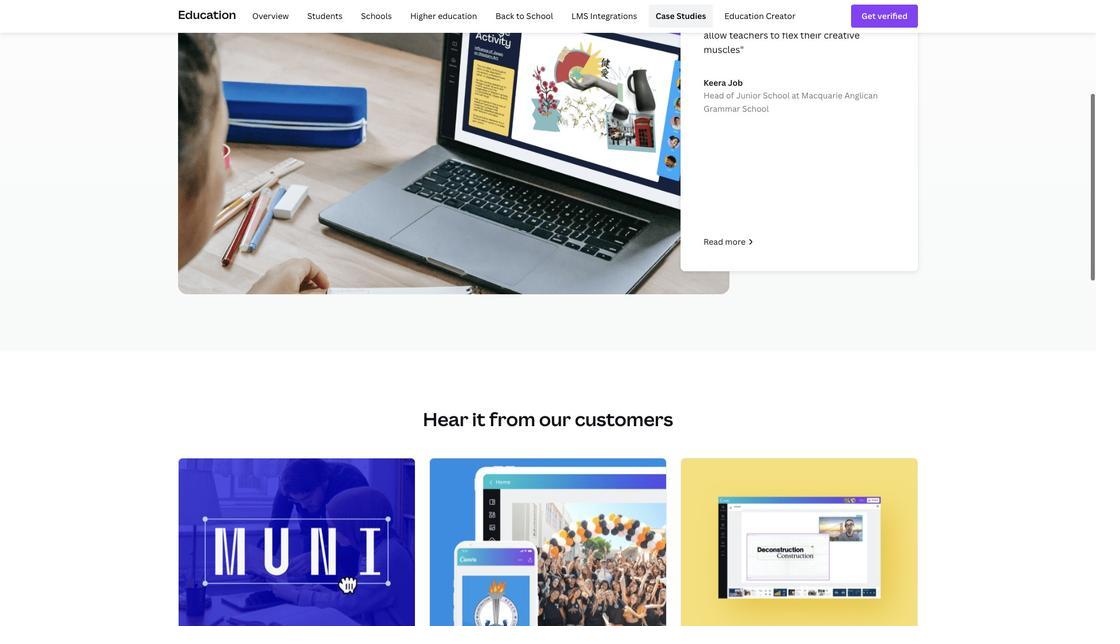 Task type: locate. For each thing, give the bounding box(es) containing it.
to left use
[[823, 14, 833, 27]]

read
[[704, 236, 723, 247]]

students link
[[300, 5, 350, 28]]

hear it from our customers
[[423, 407, 673, 432]]

use
[[835, 14, 851, 27]]

head
[[704, 90, 724, 101]]

education creator link
[[718, 5, 803, 28]]

case studies
[[656, 10, 706, 21]]

from
[[489, 407, 535, 432]]

menu bar containing overview
[[241, 5, 803, 28]]

school inside menu bar
[[526, 10, 553, 21]]

2 horizontal spatial to
[[823, 14, 833, 27]]

education for education
[[178, 7, 236, 22]]

customers
[[575, 407, 673, 432]]

teachers
[[729, 29, 768, 41]]

back to school
[[496, 10, 553, 21]]

0 horizontal spatial to
[[516, 10, 524, 21]]

education
[[178, 7, 236, 22], [725, 10, 764, 21]]

education element
[[178, 0, 918, 32]]

to right back
[[516, 10, 524, 21]]

read more link
[[704, 235, 895, 248]]

studies
[[677, 10, 706, 21]]

back to school link
[[489, 5, 560, 28]]

1 horizontal spatial education
[[725, 10, 764, 21]]

0 vertical spatial school
[[526, 10, 553, 21]]

muscles"
[[704, 43, 744, 56]]

schools link
[[354, 5, 399, 28]]

and
[[853, 14, 870, 27]]

school down the junior at the right top
[[742, 103, 769, 114]]

to
[[516, 10, 524, 21], [823, 14, 833, 27], [770, 29, 780, 41]]

school
[[526, 10, 553, 21], [763, 90, 790, 101], [742, 103, 769, 114]]

"canva
[[704, 14, 735, 27]]

higher
[[410, 10, 436, 21]]

menu bar
[[241, 5, 803, 28]]

school right back
[[526, 10, 553, 21]]

keera
[[704, 77, 726, 88]]

to left flex on the top right
[[770, 29, 780, 41]]

case studies link
[[649, 5, 713, 28]]

education creator
[[725, 10, 796, 21]]

templates
[[737, 14, 782, 27]]

read more
[[704, 236, 746, 247]]

to inside "education" element
[[516, 10, 524, 21]]

keera job head of junior school at macquarie anglican grammar school
[[704, 77, 878, 114]]

at
[[792, 90, 800, 101]]

0 horizontal spatial education
[[178, 7, 236, 22]]

education inside "link"
[[725, 10, 764, 21]]

school left at
[[763, 90, 790, 101]]

junior
[[736, 90, 761, 101]]

menu bar inside "education" element
[[241, 5, 803, 28]]



Task type: describe. For each thing, give the bounding box(es) containing it.
easy
[[801, 14, 821, 27]]

job
[[728, 77, 743, 88]]

get verified image
[[862, 10, 908, 23]]

1 vertical spatial school
[[763, 90, 790, 101]]

anglican
[[845, 90, 878, 101]]

macquarie
[[802, 90, 843, 101]]

higher education
[[410, 10, 477, 21]]

overview
[[252, 10, 289, 21]]

lms integrations
[[572, 10, 637, 21]]

back
[[496, 10, 514, 21]]

lms integrations link
[[565, 5, 644, 28]]

our
[[539, 407, 571, 432]]

1 horizontal spatial to
[[770, 29, 780, 41]]

students
[[307, 10, 343, 21]]

it
[[472, 407, 486, 432]]

education
[[438, 10, 477, 21]]

2 vertical spatial school
[[742, 103, 769, 114]]

lms
[[572, 10, 588, 21]]

education for education creator
[[725, 10, 764, 21]]

schools
[[361, 10, 392, 21]]

case
[[656, 10, 675, 21]]

integrations
[[590, 10, 637, 21]]

their
[[800, 29, 822, 41]]

more
[[725, 236, 746, 247]]

"canva templates are easy to use and allow teachers to flex their creative muscles"
[[704, 14, 870, 56]]

grammar
[[704, 103, 740, 114]]

higher education link
[[403, 5, 484, 28]]

are
[[784, 14, 799, 27]]

overview link
[[245, 5, 296, 28]]

flex
[[782, 29, 798, 41]]

creator
[[766, 10, 796, 21]]

hear
[[423, 407, 468, 432]]

creative
[[824, 29, 860, 41]]

allow
[[704, 29, 727, 41]]

of
[[726, 90, 734, 101]]



Task type: vqa. For each thing, say whether or not it's contained in the screenshot.
Read more
yes



